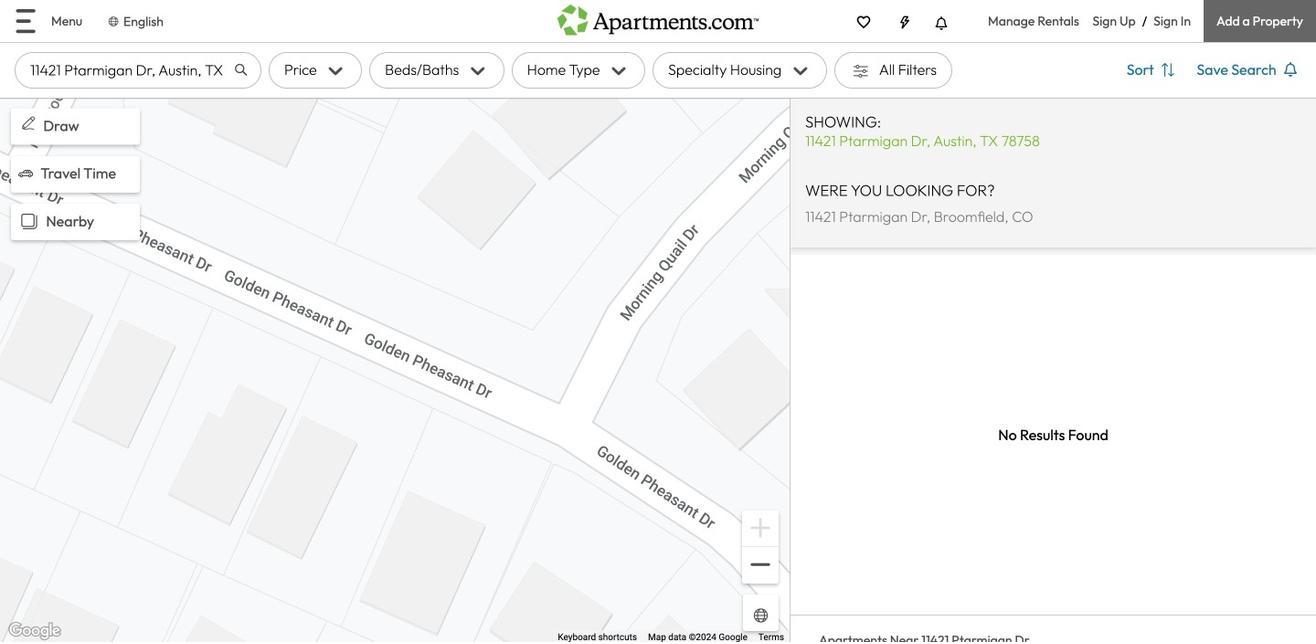 Task type: vqa. For each thing, say whether or not it's contained in the screenshot.
'about'
no



Task type: describe. For each thing, give the bounding box(es) containing it.
satellite view image
[[751, 605, 772, 627]]

1 vertical spatial margin image
[[18, 166, 33, 181]]

apartments.com logo image
[[558, 0, 759, 35]]

Location or Point of Interest text field
[[15, 52, 261, 89]]



Task type: locate. For each thing, give the bounding box(es) containing it.
map region
[[0, 97, 790, 643]]

2 vertical spatial margin image
[[16, 209, 42, 235]]

0 vertical spatial margin image
[[18, 113, 38, 134]]

google image
[[5, 620, 65, 643]]

margin image
[[18, 113, 38, 134], [18, 166, 33, 181], [16, 209, 42, 235]]



